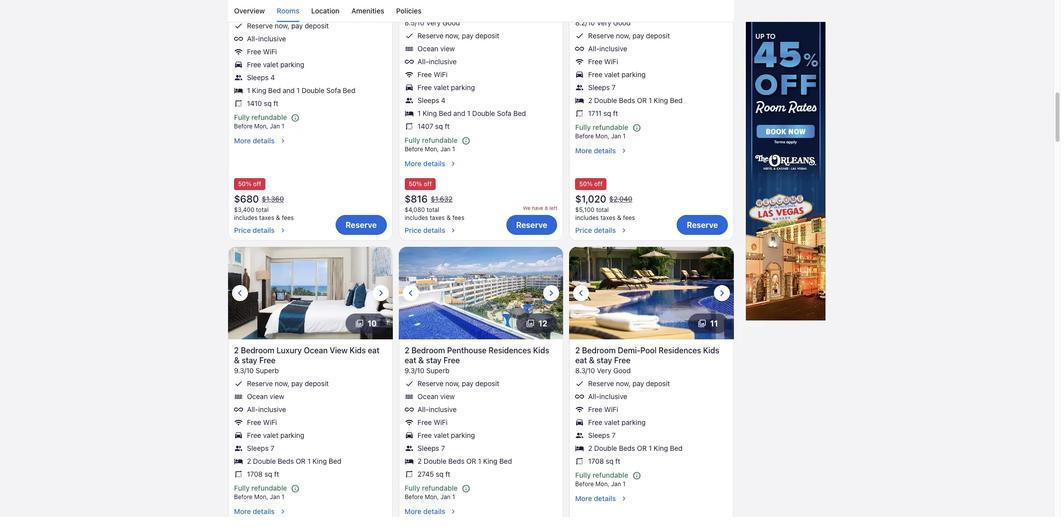 Task type: locate. For each thing, give the bounding box(es) containing it.
0 horizontal spatial luxury
[[277, 346, 302, 355]]

stay
[[702, 0, 718, 7], [242, 356, 257, 365], [426, 356, 442, 365], [597, 356, 612, 365]]

1 horizontal spatial off
[[424, 180, 432, 188]]

1 vertical spatial sofa
[[497, 109, 512, 117]]

0 horizontal spatial sleeps 4 list item
[[234, 73, 387, 82]]

total inside $680 $1,360 $3,400 total includes taxes & fees
[[256, 206, 269, 214]]

ft for 1410 sq ft list item
[[274, 99, 278, 107]]

deposit for 2 bedroom demi-pool residences kids eat & stay free
[[646, 380, 670, 388]]

1 vertical spatial 1708 sq ft
[[247, 470, 279, 479]]

1 price from the left
[[234, 226, 251, 235]]

3 price details from the left
[[575, 226, 616, 235]]

1 vertical spatial sleeps 4
[[418, 96, 446, 105]]

2 horizontal spatial reserve button
[[677, 215, 728, 235]]

show next image image up 11 in the right bottom of the page
[[716, 287, 728, 299]]

reserve for reserve now, pay deposit list item related to 2 bedroom residences kids eat & stay free
[[588, 31, 614, 40]]

very right 8.3/10
[[597, 367, 612, 375]]

kids inside 2 bedroom penthouse residences kids eat & stay free 9.3/10 superb
[[533, 346, 549, 355]]

$1,020
[[575, 193, 606, 205]]

before for 2 bedroom penthouse residences kids eat & stay free
[[405, 494, 423, 501]]

0 vertical spatial 1708
[[588, 457, 604, 466]]

2745 sq ft
[[418, 470, 450, 479]]

1 horizontal spatial 4
[[441, 96, 446, 105]]

2 double beds or 1 king bed
[[588, 96, 683, 105], [588, 444, 683, 453], [247, 457, 341, 466], [418, 457, 512, 466]]

0 vertical spatial luxury
[[446, 0, 471, 7]]

residences inside 2 bedroom residences kids eat & stay free 8.2/10 very good
[[618, 0, 660, 7]]

taxes inside $816 $1,632 $4,080 total includes taxes & fees
[[430, 214, 445, 222]]

list
[[228, 0, 734, 22], [234, 21, 387, 108], [405, 31, 558, 131], [575, 31, 728, 118], [234, 380, 387, 479], [405, 380, 558, 479], [575, 380, 728, 466]]

includes down "$3,400"
[[234, 214, 258, 222]]

reserve now, pay deposit down 2 bedroom demi-pool residences kids eat & stay free 8.3/10 very good
[[588, 380, 670, 388]]

pay for 2 bedroom demi-pool residences kids eat & stay free
[[633, 380, 644, 388]]

reserve now, pay deposit list item down 2 bedroom penthouse residences kids eat & stay free 9.3/10 superb
[[405, 380, 558, 389]]

1 horizontal spatial reserve button
[[506, 215, 558, 235]]

view for good
[[440, 44, 455, 53]]

reserve now, pay deposit for 2 bedroom luxury ocean view kids eat & stay free
[[247, 380, 329, 388]]

1 horizontal spatial 1 king bed and 1 double sofa bed
[[418, 109, 526, 117]]

fully for 2 bedroom penthouse residences kids eat & stay free
[[405, 484, 420, 493]]

taxes inside $1,020 $2,040 $5,100 total includes taxes & fees
[[601, 214, 616, 222]]

now, down 2 bedroom penthouse residences kids eat & stay free 9.3/10 superb
[[445, 380, 460, 388]]

1 horizontal spatial sleeps 4
[[418, 96, 446, 105]]

1 price details from the left
[[234, 226, 275, 235]]

price details button down $816 $1,632 $4,080 total includes taxes & fees
[[405, 222, 465, 235]]

off up $816
[[424, 180, 432, 188]]

jan for 2 bedroom demi-pool residences kids eat & stay free
[[611, 481, 621, 488]]

jan
[[270, 123, 280, 130], [611, 133, 621, 140], [441, 145, 451, 153], [611, 481, 621, 488], [270, 494, 280, 501], [441, 494, 451, 501]]

ft for the top 1708 sq ft list item
[[616, 457, 620, 466]]

2 bedroom luxury ocean view kids eat & stay free 9.3/10 superb
[[234, 346, 380, 375]]

free wifi
[[247, 47, 277, 56], [588, 57, 618, 66], [418, 70, 448, 79], [588, 405, 618, 414], [247, 418, 277, 427], [418, 418, 448, 427]]

medium image for good
[[449, 160, 457, 168]]

policies link
[[396, 0, 422, 22]]

reserve now, pay deposit list item down location
[[234, 21, 387, 30]]

0 horizontal spatial taxes
[[259, 214, 274, 222]]

sleeps 4 list item
[[234, 73, 387, 82], [405, 96, 558, 105]]

3 taxes from the left
[[601, 214, 616, 222]]

0 horizontal spatial 1 king bed and 1 double sofa bed list item
[[234, 86, 387, 95]]

2 horizontal spatial total
[[596, 206, 609, 214]]

3 off from the left
[[595, 180, 603, 188]]

1 total from the left
[[256, 206, 269, 214]]

1 king bed and 1 double sofa bed list item up 1407 sq ft list item
[[405, 109, 558, 118]]

medium image for 9.1/10 superb
[[279, 137, 287, 145]]

now, down 1 bedroom luxury ocean view residences 8.5/10 very good
[[445, 31, 460, 40]]

0 horizontal spatial reserve button
[[336, 215, 387, 235]]

1 horizontal spatial luxury
[[446, 0, 471, 7]]

policies
[[396, 6, 422, 15]]

taxes inside $680 $1,360 $3,400 total includes taxes & fees
[[259, 214, 274, 222]]

before for 2 bedroom luxury ocean view kids eat & stay free
[[234, 494, 253, 501]]

fees down the $1,632 'button'
[[453, 214, 465, 222]]

1 vertical spatial 4
[[441, 96, 446, 105]]

medium image for 8.2/10
[[620, 147, 628, 155]]

fees
[[282, 214, 294, 222], [453, 214, 465, 222], [623, 214, 635, 222]]

taxes down $1,360 button
[[259, 214, 274, 222]]

price details
[[234, 226, 275, 235], [405, 226, 445, 235], [575, 226, 616, 235]]

ft for 2745 sq ft list item
[[445, 470, 450, 479]]

includes inside $816 $1,632 $4,080 total includes taxes & fees
[[405, 214, 428, 222]]

eat
[[681, 0, 692, 7], [368, 346, 380, 355], [405, 356, 416, 365], [575, 356, 587, 365]]

1 vertical spatial and
[[453, 109, 465, 117]]

details for reserve now, pay deposit list item related to 2 bedroom luxury ocean view kids eat & stay free
[[253, 508, 275, 516]]

sleeps 4 up 1407 sq ft
[[418, 96, 446, 105]]

rooms link
[[277, 0, 299, 22]]

total for $680
[[256, 206, 269, 214]]

ocean view for good
[[418, 44, 455, 53]]

view
[[499, 0, 517, 7], [330, 346, 348, 355]]

pay for 2 bedroom penthouse residences kids eat & stay free
[[462, 380, 474, 388]]

off up "$680"
[[253, 180, 261, 188]]

2 50% off from the left
[[409, 180, 432, 188]]

3 50% from the left
[[579, 180, 593, 188]]

1 off from the left
[[253, 180, 261, 188]]

inclusive
[[258, 34, 286, 43], [600, 44, 627, 53], [429, 57, 457, 66], [600, 393, 627, 401], [258, 405, 286, 414], [429, 405, 457, 414]]

pay for 1 bedroom luxury ocean view residences
[[462, 31, 474, 40]]

before mon, jan 1 for 2 bedroom penthouse residences kids eat & stay free
[[405, 494, 455, 501]]

price details button
[[234, 222, 294, 235], [405, 222, 465, 235], [575, 222, 635, 235]]

1 show previous image image from the left
[[234, 287, 246, 299]]

0 horizontal spatial price details button
[[234, 222, 294, 235]]

2 off from the left
[[424, 180, 432, 188]]

ocean for 2 bedroom penthouse residences kids eat & stay free
[[418, 393, 439, 401]]

ocean inside 2 bedroom luxury ocean view kids eat & stay free 9.3/10 superb
[[304, 346, 328, 355]]

refundable
[[251, 113, 287, 121], [593, 123, 628, 131], [422, 136, 458, 144], [593, 471, 628, 480], [251, 484, 287, 493], [422, 484, 458, 493]]

ocean
[[473, 0, 497, 7], [418, 44, 439, 53], [304, 346, 328, 355], [247, 393, 268, 401], [418, 393, 439, 401]]

&
[[694, 0, 700, 7], [276, 214, 280, 222], [447, 214, 451, 222], [617, 214, 622, 222], [234, 356, 240, 365], [418, 356, 424, 365], [589, 356, 595, 365]]

reserve now, pay deposit list item down 1 bedroom luxury ocean view residences 8.5/10 very good
[[405, 31, 558, 40]]

0 horizontal spatial price
[[234, 226, 251, 235]]

ocean view list item
[[405, 44, 558, 53], [234, 393, 387, 401], [405, 393, 558, 401]]

fees for $816
[[453, 214, 465, 222]]

pay down 2 bedroom residences kids eat & stay free 8.2/10 very good
[[633, 31, 644, 40]]

free inside 2 bedroom luxury ocean view kids eat & stay free 9.3/10 superb
[[259, 356, 276, 365]]

bedroom
[[410, 0, 444, 7], [582, 0, 616, 7], [241, 346, 275, 355], [412, 346, 445, 355], [582, 346, 616, 355]]

show next image image up 12
[[546, 287, 558, 299]]

2 horizontal spatial show next image image
[[716, 287, 728, 299]]

1 50% from the left
[[238, 180, 252, 188]]

4 up 1410 sq ft
[[271, 73, 275, 82]]

deposit down 2 bedroom demi-pool residences kids eat & stay free 8.3/10 very good
[[646, 380, 670, 388]]

taxes for $1,020
[[601, 214, 616, 222]]

demi-
[[618, 346, 641, 355]]

good right the 8.5/10
[[443, 18, 460, 27]]

1 horizontal spatial 50% off
[[409, 180, 432, 188]]

details
[[253, 137, 275, 145], [594, 146, 616, 155], [423, 159, 445, 168], [253, 226, 275, 235], [423, 226, 445, 235], [594, 226, 616, 235], [594, 495, 616, 503], [253, 508, 275, 516], [423, 508, 445, 516]]

50% off up "$680"
[[238, 180, 261, 188]]

view inside 1 bedroom luxury ocean view residences 8.5/10 very good
[[499, 0, 517, 7]]

more for 1 bedroom luxury ocean view residences
[[405, 159, 422, 168]]

1 horizontal spatial show previous image image
[[405, 287, 417, 299]]

view
[[440, 44, 455, 53], [270, 393, 284, 401], [440, 393, 455, 401]]

1 horizontal spatial show next image image
[[546, 287, 558, 299]]

1 includes from the left
[[234, 214, 258, 222]]

free inside 2 bedroom residences kids eat & stay free 8.2/10 very good
[[575, 8, 592, 17]]

1 horizontal spatial total
[[427, 206, 439, 214]]

2 taxes from the left
[[430, 214, 445, 222]]

price down $4,080
[[405, 226, 422, 235]]

all-inclusive list item
[[234, 34, 387, 43], [575, 44, 728, 53], [405, 57, 558, 66], [575, 393, 728, 401], [234, 405, 387, 414], [405, 405, 558, 414]]

0 vertical spatial 1708 sq ft
[[588, 457, 620, 466]]

free wifi list item
[[234, 47, 387, 56], [575, 57, 728, 66], [405, 70, 558, 79], [575, 405, 728, 414], [234, 418, 387, 427], [405, 418, 558, 427]]

2 show next image image from the left
[[546, 287, 558, 299]]

1 horizontal spatial view
[[499, 0, 517, 7]]

fully refundable button for 2 bedroom penthouse residences kids eat & stay free
[[405, 484, 475, 494]]

deposit down 2 bedroom residences kids eat & stay free 8.2/10 very good
[[646, 31, 670, 40]]

8.5/10
[[405, 18, 424, 27]]

deposit for 1 bedroom luxury ocean view residences
[[475, 31, 500, 40]]

0 horizontal spatial 4
[[271, 73, 275, 82]]

50% off up $816
[[409, 180, 432, 188]]

1 horizontal spatial price details button
[[405, 222, 465, 235]]

free inside 2 bedroom penthouse residences kids eat & stay free 9.3/10 superb
[[444, 356, 460, 365]]

reserve now, pay deposit for 2 bedroom residences kids eat & stay free
[[588, 31, 670, 40]]

stay inside 2 bedroom penthouse residences kids eat & stay free 9.3/10 superb
[[426, 356, 442, 365]]

medium image
[[620, 147, 628, 155], [449, 160, 457, 168], [449, 227, 457, 235], [449, 508, 457, 516]]

very inside 2 bedroom demi-pool residences kids eat & stay free 8.3/10 very good
[[597, 367, 612, 375]]

off
[[253, 180, 261, 188], [424, 180, 432, 188], [595, 180, 603, 188]]

12
[[539, 319, 548, 328]]

reserve now, pay deposit down 2 bedroom penthouse residences kids eat & stay free 9.3/10 superb
[[418, 380, 500, 388]]

off for $1,020
[[595, 180, 603, 188]]

off for $816
[[424, 180, 432, 188]]

2 horizontal spatial price details
[[575, 226, 616, 235]]

now, down 2 bedroom luxury ocean view kids eat & stay free 9.3/10 superb
[[275, 380, 290, 388]]

1 horizontal spatial taxes
[[430, 214, 445, 222]]

list for 2 bedroom demi-pool residences kids eat & stay free
[[575, 380, 728, 466]]

includes inside $680 $1,360 $3,400 total includes taxes & fees
[[234, 214, 258, 222]]

$4,080
[[405, 206, 425, 214]]

0 horizontal spatial 1708 sq ft
[[247, 470, 279, 479]]

8.2/10
[[575, 18, 595, 27]]

before mon, jan 1 for 2 bedroom demi-pool residences kids eat & stay free
[[575, 481, 626, 488]]

2 9.3/10 from the left
[[405, 367, 424, 375]]

2 horizontal spatial show previous image image
[[575, 287, 587, 299]]

fully refundable button for 1 bedroom luxury ocean view residences
[[405, 136, 475, 145]]

price details button down $680 $1,360 $3,400 total includes taxes & fees
[[234, 222, 294, 235]]

wifi
[[263, 47, 277, 56], [604, 57, 618, 66], [434, 70, 448, 79], [604, 405, 618, 414], [263, 418, 277, 427], [434, 418, 448, 427]]

fees inside $1,020 $2,040 $5,100 total includes taxes & fees
[[623, 214, 635, 222]]

0 vertical spatial sleeps 4 list item
[[234, 73, 387, 82]]

total for $1,020
[[596, 206, 609, 214]]

location link
[[311, 0, 340, 22]]

sofa up 1407 sq ft list item
[[497, 109, 512, 117]]

3 price from the left
[[575, 226, 592, 235]]

3 show next image image from the left
[[716, 287, 728, 299]]

show previous image image for 2 bedroom luxury ocean view kids eat & stay free
[[234, 287, 246, 299]]

price details down "$3,400"
[[234, 226, 275, 235]]

total inside $816 $1,632 $4,080 total includes taxes & fees
[[427, 206, 439, 214]]

eat inside 2 bedroom luxury ocean view kids eat & stay free 9.3/10 superb
[[368, 346, 380, 355]]

2 horizontal spatial 50% off
[[579, 180, 603, 188]]

50% off
[[238, 180, 261, 188], [409, 180, 432, 188], [579, 180, 603, 188]]

very right the 8.5/10
[[426, 18, 441, 27]]

bedroom inside 2 bedroom residences kids eat & stay free 8.2/10 very good
[[582, 0, 616, 7]]

ocean view list item down 2 bedroom luxury ocean view kids eat & stay free 9.3/10 superb
[[234, 393, 387, 401]]

includes down $4,080
[[405, 214, 428, 222]]

includes down $5,100
[[575, 214, 599, 222]]

price details button down $1,020 $2,040 $5,100 total includes taxes & fees
[[575, 222, 635, 235]]

and
[[283, 86, 295, 95], [453, 109, 465, 117]]

sleeps 4 up 1410 sq ft
[[247, 73, 275, 82]]

residences
[[618, 0, 660, 7], [405, 8, 447, 17], [489, 346, 531, 355], [659, 346, 701, 355]]

0 vertical spatial 4
[[271, 73, 275, 82]]

medium image
[[279, 137, 287, 145], [279, 227, 287, 235], [620, 227, 628, 235], [620, 495, 628, 503], [279, 508, 287, 516]]

reserve
[[247, 21, 273, 30], [418, 31, 444, 40], [588, 31, 614, 40], [346, 221, 377, 230], [516, 221, 548, 230], [687, 221, 718, 230], [247, 380, 273, 388], [418, 380, 444, 388], [588, 380, 614, 388]]

0 vertical spatial sleeps 4
[[247, 73, 275, 82]]

1 vertical spatial 1 king bed and 1 double sofa bed
[[418, 109, 526, 117]]

1 vertical spatial 1708 sq ft list item
[[234, 470, 387, 479]]

1 horizontal spatial and
[[453, 109, 465, 117]]

3 fees from the left
[[623, 214, 635, 222]]

includes
[[234, 214, 258, 222], [405, 214, 428, 222], [575, 214, 599, 222]]

reserve for reserve now, pay deposit list item underneath location
[[247, 21, 273, 30]]

off up $1,020
[[595, 180, 603, 188]]

price details down $5,100
[[575, 226, 616, 235]]

sleeps 7 list item
[[575, 83, 728, 92], [575, 431, 728, 440], [234, 444, 387, 453], [405, 444, 558, 453]]

good down demi-
[[613, 367, 631, 375]]

show next image image for 10
[[375, 287, 387, 299]]

sleeps 4 list item up 1410 sq ft list item
[[234, 73, 387, 82]]

medium image down the 1711 sq ft list item
[[620, 147, 628, 155]]

before mon, jan 1
[[234, 123, 284, 130], [575, 133, 626, 140], [405, 145, 455, 153], [575, 481, 626, 488], [234, 494, 284, 501], [405, 494, 455, 501]]

ocean for 1 bedroom luxury ocean view residences
[[418, 44, 439, 53]]

1 king bed and 1 double sofa bed list item
[[234, 86, 387, 95], [405, 109, 558, 118]]

3 price details button from the left
[[575, 222, 635, 235]]

1 horizontal spatial price
[[405, 226, 422, 235]]

50% up "$680"
[[238, 180, 252, 188]]

2 total from the left
[[427, 206, 439, 214]]

0 horizontal spatial off
[[253, 180, 261, 188]]

reserve now, pay deposit down 2 bedroom residences kids eat & stay free 8.2/10 very good
[[588, 31, 670, 40]]

2 price details button from the left
[[405, 222, 465, 235]]

ocean view for free
[[418, 393, 455, 401]]

good right 8.2/10
[[613, 18, 631, 27]]

luxury
[[446, 0, 471, 7], [277, 346, 302, 355]]

1407 sq ft list item
[[405, 122, 558, 131]]

reserve now, pay deposit list item
[[234, 21, 387, 30], [405, 31, 558, 40], [575, 31, 728, 40], [234, 380, 387, 389], [405, 380, 558, 389], [575, 380, 728, 389]]

1 horizontal spatial fees
[[453, 214, 465, 222]]

reserve now, pay deposit list item down 2 bedroom residences kids eat & stay free 8.2/10 very good
[[575, 31, 728, 40]]

more details
[[234, 137, 275, 145], [575, 146, 616, 155], [405, 159, 445, 168], [575, 495, 616, 503], [234, 508, 275, 516], [405, 508, 445, 516]]

show previous image image
[[234, 287, 246, 299], [405, 287, 417, 299], [575, 287, 587, 299]]

9.1/10 superb
[[234, 8, 278, 17]]

1 horizontal spatial 1708 sq ft list item
[[575, 457, 728, 466]]

1 show next image image from the left
[[375, 287, 387, 299]]

2 horizontal spatial fees
[[623, 214, 635, 222]]

sofa
[[326, 86, 341, 95], [497, 109, 512, 117]]

2 price details from the left
[[405, 226, 445, 235]]

pay down 2 bedroom luxury ocean view kids eat & stay free 9.3/10 superb
[[291, 380, 303, 388]]

8
[[545, 205, 548, 211]]

show next image image for 11
[[716, 287, 728, 299]]

parking
[[280, 60, 304, 69], [622, 70, 646, 79], [451, 83, 475, 92], [622, 418, 646, 427], [280, 431, 304, 440], [451, 431, 475, 440]]

1 vertical spatial luxury
[[277, 346, 302, 355]]

sq
[[264, 99, 272, 107], [604, 109, 611, 117], [435, 122, 443, 130], [606, 457, 614, 466], [265, 470, 272, 479], [436, 470, 444, 479]]

price details for $1,020
[[575, 226, 616, 235]]

fully refundable button
[[234, 113, 304, 123], [575, 123, 645, 133], [405, 136, 475, 145], [575, 471, 645, 481], [234, 484, 304, 494], [405, 484, 475, 494]]

1 horizontal spatial price details
[[405, 226, 445, 235]]

1708
[[588, 457, 604, 466], [247, 470, 263, 479]]

2745
[[418, 470, 434, 479]]

now, down 2 bedroom demi-pool residences kids eat & stay free 8.3/10 very good
[[616, 380, 631, 388]]

ocean inside 1 bedroom luxury ocean view residences 8.5/10 very good
[[473, 0, 497, 7]]

deposit for 2 bedroom luxury ocean view kids eat & stay free
[[305, 380, 329, 388]]

1 vertical spatial view
[[330, 346, 348, 355]]

10 button
[[346, 314, 387, 334]]

50% off up $1,020
[[579, 180, 603, 188]]

before for 1 bedroom luxury ocean view residences
[[405, 145, 423, 153]]

fees inside $816 $1,632 $4,080 total includes taxes & fees
[[453, 214, 465, 222]]

price details down $4,080
[[405, 226, 445, 235]]

0 horizontal spatial 1 king bed and 1 double sofa bed
[[247, 86, 356, 95]]

taxes for $680
[[259, 214, 274, 222]]

$680
[[234, 193, 259, 205]]

3 reserve button from the left
[[677, 215, 728, 235]]

2 show previous image image from the left
[[405, 287, 417, 299]]

ft for the 1711 sq ft list item
[[613, 109, 618, 117]]

more
[[234, 137, 251, 145], [575, 146, 592, 155], [405, 159, 422, 168], [575, 495, 592, 503], [234, 508, 251, 516], [405, 508, 422, 516]]

kids inside 2 bedroom residences kids eat & stay free 8.2/10 very good
[[663, 0, 679, 7]]

4 up 1407 sq ft
[[441, 96, 446, 105]]

fees inside $680 $1,360 $3,400 total includes taxes & fees
[[282, 214, 294, 222]]

1
[[405, 0, 408, 7], [247, 86, 250, 95], [297, 86, 300, 95], [649, 96, 652, 105], [418, 109, 421, 117], [467, 109, 471, 117], [282, 123, 284, 130], [623, 133, 626, 140], [452, 145, 455, 153], [649, 444, 652, 453], [308, 457, 311, 466], [478, 457, 481, 466], [623, 481, 626, 488], [282, 494, 284, 501], [452, 494, 455, 501]]

now, down 2 bedroom residences kids eat & stay free 8.2/10 very good
[[616, 31, 631, 40]]

2 price from the left
[[405, 226, 422, 235]]

superb inside 2 bedroom luxury ocean view kids eat & stay free 9.3/10 superb
[[256, 367, 279, 375]]

0 vertical spatial and
[[283, 86, 295, 95]]

now,
[[275, 21, 290, 30], [445, 31, 460, 40], [616, 31, 631, 40], [275, 380, 290, 388], [445, 380, 460, 388], [616, 380, 631, 388]]

reserve now, pay deposit down 1 bedroom luxury ocean view residences 8.5/10 very good
[[418, 31, 500, 40]]

reserve now, pay deposit list item down 2 bedroom demi-pool residences kids eat & stay free 8.3/10 very good
[[575, 380, 728, 389]]

1711 sq ft
[[588, 109, 618, 117]]

show next image image up 10
[[375, 287, 387, 299]]

11 button
[[688, 314, 728, 334]]

50% up $1,020
[[579, 180, 593, 188]]

list for 1 bedroom luxury ocean view residences
[[405, 31, 558, 131]]

2 bedroom penthouse residences kids eat & stay free | terrace/patio image
[[399, 247, 563, 340]]

total inside $1,020 $2,040 $5,100 total includes taxes & fees
[[596, 206, 609, 214]]

pay down 2 bedroom demi-pool residences kids eat & stay free 8.3/10 very good
[[633, 380, 644, 388]]

pay
[[291, 21, 303, 30], [462, 31, 474, 40], [633, 31, 644, 40], [291, 380, 303, 388], [462, 380, 474, 388], [633, 380, 644, 388]]

1 vertical spatial sleeps 4 list item
[[405, 96, 558, 105]]

mon, for 2 bedroom luxury ocean view kids eat & stay free
[[254, 494, 268, 501]]

superb inside 2 bedroom penthouse residences kids eat & stay free 9.3/10 superb
[[426, 367, 450, 375]]

bedroom inside 2 bedroom penthouse residences kids eat & stay free 9.3/10 superb
[[412, 346, 445, 355]]

includes inside $1,020 $2,040 $5,100 total includes taxes & fees
[[575, 214, 599, 222]]

1 horizontal spatial 9.3/10
[[405, 367, 424, 375]]

reserve now, pay deposit down 2 bedroom luxury ocean view kids eat & stay free 9.3/10 superb
[[247, 380, 329, 388]]

0 horizontal spatial fees
[[282, 214, 294, 222]]

total
[[256, 206, 269, 214], [427, 206, 439, 214], [596, 206, 609, 214]]

total down $1,020
[[596, 206, 609, 214]]

sleeps 4 for rightmost sleeps 4 list item
[[418, 96, 446, 105]]

kids inside 2 bedroom luxury ocean view kids eat & stay free 9.3/10 superb
[[350, 346, 366, 355]]

view down 2 bedroom penthouse residences kids eat & stay free 9.3/10 superb
[[440, 393, 455, 401]]

0 vertical spatial 1708 sq ft list item
[[575, 457, 728, 466]]

free valet parking list item
[[234, 60, 387, 69], [575, 70, 728, 79], [405, 83, 558, 92], [575, 418, 728, 427], [234, 431, 387, 440], [405, 431, 558, 440]]

1 price details button from the left
[[234, 222, 294, 235]]

fees for $1,020
[[623, 214, 635, 222]]

bedroom inside 2 bedroom demi-pool residences kids eat & stay free 8.3/10 very good
[[582, 346, 616, 355]]

0 horizontal spatial sofa
[[326, 86, 341, 95]]

1 9.3/10 from the left
[[234, 367, 254, 375]]

total down $1,360 button
[[256, 206, 269, 214]]

2 horizontal spatial 50%
[[579, 180, 593, 188]]

1708 sq ft list item
[[575, 457, 728, 466], [234, 470, 387, 479]]

3 show previous image image from the left
[[575, 287, 587, 299]]

view inside 2 bedroom luxury ocean view kids eat & stay free 9.3/10 superb
[[330, 346, 348, 355]]

view down 2 bedroom luxury ocean view kids eat & stay free 9.3/10 superb
[[270, 393, 284, 401]]

0 horizontal spatial total
[[256, 206, 269, 214]]

ft for the leftmost 1708 sq ft list item
[[274, 470, 279, 479]]

very right 8.2/10
[[597, 18, 612, 27]]

1 reserve button from the left
[[336, 215, 387, 235]]

0 horizontal spatial price details
[[234, 226, 275, 235]]

0 vertical spatial 1 king bed and 1 double sofa bed list item
[[234, 86, 387, 95]]

jan for 2 bedroom luxury ocean view kids eat & stay free
[[270, 494, 280, 501]]

3 includes from the left
[[575, 214, 599, 222]]

show next image image
[[375, 287, 387, 299], [546, 287, 558, 299], [716, 287, 728, 299]]

reserve now, pay deposit
[[247, 21, 329, 30], [418, 31, 500, 40], [588, 31, 670, 40], [247, 380, 329, 388], [418, 380, 500, 388], [588, 380, 670, 388]]

list for 2 bedroom residences kids eat & stay free
[[575, 31, 728, 118]]

50% off for $816
[[409, 180, 432, 188]]

0 vertical spatial sofa
[[326, 86, 341, 95]]

$1,632
[[431, 195, 453, 203]]

luxury inside 1 bedroom luxury ocean view residences 8.5/10 very good
[[446, 0, 471, 7]]

price down $5,100
[[575, 226, 592, 235]]

0 horizontal spatial 1708 sq ft list item
[[234, 470, 387, 479]]

2 double beds or 1 king bed list item
[[575, 96, 728, 105], [575, 444, 728, 453], [234, 457, 387, 466], [405, 457, 558, 466]]

or
[[637, 96, 647, 105], [637, 444, 647, 453], [296, 457, 306, 466], [467, 457, 476, 466]]

luxury inside 2 bedroom luxury ocean view kids eat & stay free 9.3/10 superb
[[277, 346, 302, 355]]

1 king bed and 1 double sofa bed list item up 1410 sq ft list item
[[234, 86, 387, 95]]

reserve now, pay deposit list item for 2 bedroom luxury ocean view kids eat & stay free
[[234, 380, 387, 389]]

bedroom inside 1 bedroom luxury ocean view residences 8.5/10 very good
[[410, 0, 444, 7]]

1 horizontal spatial sofa
[[497, 109, 512, 117]]

have
[[532, 205, 543, 211]]

sleeps 4
[[247, 73, 275, 82], [418, 96, 446, 105]]

0 horizontal spatial sleeps 4
[[247, 73, 275, 82]]

stay inside 2 bedroom demi-pool residences kids eat & stay free 8.3/10 very good
[[597, 356, 612, 365]]

price down "$3,400"
[[234, 226, 251, 235]]

1 horizontal spatial 50%
[[409, 180, 422, 188]]

more details button
[[234, 137, 387, 145], [575, 146, 728, 155], [405, 159, 558, 168], [575, 495, 728, 504], [234, 508, 387, 517], [405, 508, 558, 517]]

before
[[234, 123, 253, 130], [575, 133, 594, 140], [405, 145, 423, 153], [575, 481, 594, 488], [234, 494, 253, 501], [405, 494, 423, 501]]

2 horizontal spatial price
[[575, 226, 592, 235]]

taxes
[[259, 214, 274, 222], [430, 214, 445, 222], [601, 214, 616, 222]]

more details button for 2 bedroom penthouse residences kids eat & stay free
[[405, 508, 558, 517]]

residences inside 1 bedroom luxury ocean view residences 8.5/10 very good
[[405, 8, 447, 17]]

valet
[[263, 60, 279, 69], [604, 70, 620, 79], [434, 83, 449, 92], [604, 418, 620, 427], [263, 431, 279, 440], [434, 431, 449, 440]]

eat inside 2 bedroom penthouse residences kids eat & stay free 9.3/10 superb
[[405, 356, 416, 365]]

deposit down 1 bedroom luxury ocean view residences 8.5/10 very good
[[475, 31, 500, 40]]

fees down $2,040 button
[[623, 214, 635, 222]]

show previous image image for 2 bedroom demi-pool residences kids eat & stay free
[[575, 287, 587, 299]]

0 vertical spatial 1 king bed and 1 double sofa bed
[[247, 86, 356, 95]]

$816 $1,632 $4,080 total includes taxes & fees
[[405, 193, 465, 222]]

1708 sq ft
[[588, 457, 620, 466], [247, 470, 279, 479]]

$1,360
[[262, 195, 284, 203]]

4 for the left sleeps 4 list item
[[271, 73, 275, 82]]

taxes down $2,040 button
[[601, 214, 616, 222]]

2 includes from the left
[[405, 214, 428, 222]]

3 total from the left
[[596, 206, 609, 214]]

medium image down '2745 sq ft'
[[449, 508, 457, 516]]

1 king bed and 1 double sofa bed up 1410 sq ft list item
[[247, 86, 356, 95]]

2 horizontal spatial off
[[595, 180, 603, 188]]

sleeps 4 list item up 1407 sq ft list item
[[405, 96, 558, 105]]

& inside $680 $1,360 $3,400 total includes taxes & fees
[[276, 214, 280, 222]]

taxes down the $1,632 'button'
[[430, 214, 445, 222]]

reserve now, pay deposit list item down 2 bedroom luxury ocean view kids eat & stay free 9.3/10 superb
[[234, 380, 387, 389]]

more details for 2 bedroom demi-pool residences kids eat & stay free
[[575, 495, 616, 503]]

reserve now, pay deposit list item for 2 bedroom residences kids eat & stay free
[[575, 31, 728, 40]]

0 horizontal spatial 50% off
[[238, 180, 261, 188]]

3 50% off from the left
[[579, 180, 603, 188]]

0 horizontal spatial show next image image
[[375, 287, 387, 299]]

ocean view list item down 2 bedroom penthouse residences kids eat & stay free 9.3/10 superb
[[405, 393, 558, 401]]

ocean view list item down 1 bedroom luxury ocean view residences 8.5/10 very good
[[405, 44, 558, 53]]

view down 1 bedroom luxury ocean view residences 8.5/10 very good
[[440, 44, 455, 53]]

deposit down 2 bedroom luxury ocean view kids eat & stay free 9.3/10 superb
[[305, 380, 329, 388]]

deposit down 2 bedroom penthouse residences kids eat & stay free 9.3/10 superb
[[475, 380, 500, 388]]

2 50% from the left
[[409, 180, 422, 188]]

kids
[[663, 0, 679, 7], [350, 346, 366, 355], [533, 346, 549, 355], [703, 346, 720, 355]]

50%
[[238, 180, 252, 188], [409, 180, 422, 188], [579, 180, 593, 188]]

refundable for 1 bedroom luxury ocean view residences
[[422, 136, 458, 144]]

2 reserve button from the left
[[506, 215, 558, 235]]

pay down 2 bedroom penthouse residences kids eat & stay free 9.3/10 superb
[[462, 380, 474, 388]]

jan for 1 bedroom luxury ocean view residences
[[441, 145, 451, 153]]

0 horizontal spatial view
[[330, 346, 348, 355]]

0 horizontal spatial 1708
[[247, 470, 263, 479]]

50% up $816
[[409, 180, 422, 188]]

1 vertical spatial 1708
[[247, 470, 263, 479]]

pay down 1 bedroom luxury ocean view residences 8.5/10 very good
[[462, 31, 474, 40]]

view for 2 bedroom luxury ocean view kids eat & stay free
[[330, 346, 348, 355]]

double
[[302, 86, 325, 95], [594, 96, 617, 105], [472, 109, 495, 117], [594, 444, 617, 453], [253, 457, 276, 466], [424, 457, 447, 466]]

penthouse
[[447, 346, 487, 355]]

we
[[523, 205, 531, 211]]

beds
[[619, 96, 635, 105], [619, 444, 635, 453], [278, 457, 294, 466], [448, 457, 465, 466]]

kids inside 2 bedroom demi-pool residences kids eat & stay free 8.3/10 very good
[[703, 346, 720, 355]]

before mon, jan 1 for 1 bedroom luxury ocean view residences
[[405, 145, 455, 153]]

0 horizontal spatial show previous image image
[[234, 287, 246, 299]]

reserve button for $1,020
[[677, 215, 728, 235]]

good
[[443, 18, 460, 27], [613, 18, 631, 27], [613, 367, 631, 375]]

9.3/10 inside 2 bedroom penthouse residences kids eat & stay free 9.3/10 superb
[[405, 367, 424, 375]]

1 vertical spatial 1 king bed and 1 double sofa bed list item
[[405, 109, 558, 118]]

residences inside 2 bedroom demi-pool residences kids eat & stay free 8.3/10 very good
[[659, 346, 701, 355]]

& inside 2 bedroom penthouse residences kids eat & stay free 9.3/10 superb
[[418, 356, 424, 365]]

2 fees from the left
[[453, 214, 465, 222]]

1 king bed and 1 double sofa bed up 1407 sq ft list item
[[418, 109, 526, 117]]

0 horizontal spatial and
[[283, 86, 295, 95]]

total down the $1,632 'button'
[[427, 206, 439, 214]]

2 horizontal spatial price details button
[[575, 222, 635, 235]]

1 horizontal spatial 1708 sq ft
[[588, 457, 620, 466]]

$2,040
[[609, 195, 633, 203]]

sofa up 1410 sq ft list item
[[326, 86, 341, 95]]

and up 1407 sq ft list item
[[453, 109, 465, 117]]

reserve now, pay deposit down rooms
[[247, 21, 329, 30]]

good inside 2 bedroom demi-pool residences kids eat & stay free 8.3/10 very good
[[613, 367, 631, 375]]

superb
[[255, 8, 278, 17], [256, 367, 279, 375], [426, 367, 450, 375]]

2 horizontal spatial taxes
[[601, 214, 616, 222]]

$3,400
[[234, 206, 254, 214]]

price details for $680
[[234, 226, 275, 235]]

& inside 2 bedroom demi-pool residences kids eat & stay free 8.3/10 very good
[[589, 356, 595, 365]]

0 horizontal spatial 9.3/10
[[234, 367, 254, 375]]

deposit for 2 bedroom residences kids eat & stay free
[[646, 31, 670, 40]]

bedroom inside 2 bedroom luxury ocean view kids eat & stay free 9.3/10 superb
[[241, 346, 275, 355]]

fees down $1,360 button
[[282, 214, 294, 222]]

sleeps 7
[[588, 83, 616, 92], [588, 431, 616, 440], [247, 444, 274, 453], [418, 444, 445, 453]]

$2,040 button
[[608, 195, 634, 204]]

1 fees from the left
[[282, 214, 294, 222]]

9.3/10 inside 2 bedroom luxury ocean view kids eat & stay free 9.3/10 superb
[[234, 367, 254, 375]]

0 horizontal spatial includes
[[234, 214, 258, 222]]

1708 sq ft for the top 1708 sq ft list item
[[588, 457, 620, 466]]

1 taxes from the left
[[259, 214, 274, 222]]

0 vertical spatial view
[[499, 0, 517, 7]]

2 horizontal spatial includes
[[575, 214, 599, 222]]

medium image for free
[[449, 508, 457, 516]]

medium image up $1,632
[[449, 160, 457, 168]]

king
[[252, 86, 266, 95], [654, 96, 668, 105], [423, 109, 437, 117], [654, 444, 668, 453], [313, 457, 327, 466], [483, 457, 498, 466]]

0 horizontal spatial 50%
[[238, 180, 252, 188]]

and up 1410 sq ft list item
[[283, 86, 295, 95]]

view for 1 bedroom luxury ocean view residences
[[499, 0, 517, 7]]

1 50% off from the left
[[238, 180, 261, 188]]

ft
[[274, 99, 278, 107], [613, 109, 618, 117], [445, 122, 450, 130], [616, 457, 620, 466], [274, 470, 279, 479], [445, 470, 450, 479]]

1 horizontal spatial includes
[[405, 214, 428, 222]]



Task type: describe. For each thing, give the bounding box(es) containing it.
includes for $1,020
[[575, 214, 599, 222]]

eat inside 2 bedroom residences kids eat & stay free 8.2/10 very good
[[681, 0, 692, 7]]

12 button
[[517, 314, 558, 334]]

bedroom for 1 bedroom luxury ocean view residences
[[410, 0, 444, 7]]

luxury for stay
[[277, 346, 302, 355]]

deposit down location
[[305, 21, 329, 30]]

bedroom for 2 bedroom luxury ocean view kids eat & stay free
[[241, 346, 275, 355]]

ocean for 2 bedroom luxury ocean view kids eat & stay free
[[247, 393, 268, 401]]

1711 sq ft list item
[[575, 109, 728, 118]]

now, for 2 bedroom residences kids eat & stay free
[[616, 31, 631, 40]]

more for 2 bedroom residences kids eat & stay free
[[575, 146, 592, 155]]

1407
[[418, 122, 433, 130]]

50% for $1,020
[[579, 180, 593, 188]]

$1,020 $2,040 $5,100 total includes taxes & fees
[[575, 193, 635, 222]]

1 inside 1 bedroom luxury ocean view residences 8.5/10 very good
[[405, 0, 408, 7]]

1 horizontal spatial 1 king bed and 1 double sofa bed list item
[[405, 109, 558, 118]]

ocean view list item for free
[[405, 393, 558, 401]]

pay down rooms
[[291, 21, 303, 30]]

deposit for 2 bedroom penthouse residences kids eat & stay free
[[475, 380, 500, 388]]

sofa for the left 1 king bed and 1 double sofa bed list item
[[326, 86, 341, 95]]

now, down rooms
[[275, 21, 290, 30]]

luxury for good
[[446, 0, 471, 7]]

fully refundable button for 2 bedroom luxury ocean view kids eat & stay free
[[234, 484, 304, 494]]

fully refundable button for 2 bedroom demi-pool residences kids eat & stay free
[[575, 471, 645, 481]]

& inside 2 bedroom luxury ocean view kids eat & stay free 9.3/10 superb
[[234, 356, 240, 365]]

view from room image
[[228, 247, 393, 340]]

show all 10 images for 2 bedroom luxury ocean view kids eat & stay free image
[[356, 320, 364, 328]]

medium image for 9.3/10 superb
[[279, 508, 287, 516]]

mon, for 2 bedroom residences kids eat & stay free
[[596, 133, 610, 140]]

show all 12 images for 2 bedroom penthouse residences kids eat & stay free image
[[527, 320, 535, 328]]

before for 2 bedroom residences kids eat & stay free
[[575, 133, 594, 140]]

taxes for $816
[[430, 214, 445, 222]]

pay for 2 bedroom luxury ocean view kids eat & stay free
[[291, 380, 303, 388]]

stay inside 2 bedroom residences kids eat & stay free 8.2/10 very good
[[702, 0, 718, 7]]

2 inside 2 bedroom demi-pool residences kids eat & stay free 8.3/10 very good
[[575, 346, 580, 355]]

50% for $816
[[409, 180, 422, 188]]

reserve for reserve now, pay deposit list item related to 2 bedroom demi-pool residences kids eat & stay free
[[588, 380, 614, 388]]

jan for 2 bedroom residences kids eat & stay free
[[611, 133, 621, 140]]

mon, for 1 bedroom luxury ocean view residences
[[425, 145, 439, 153]]

ft for 1407 sq ft list item
[[445, 122, 450, 130]]

jan for 2 bedroom penthouse residences kids eat & stay free
[[441, 494, 451, 501]]

2 bedroom residences kids eat & stay free 8.2/10 very good
[[575, 0, 718, 27]]

1410 sq ft list item
[[234, 99, 387, 108]]

off for $680
[[253, 180, 261, 188]]

list containing overview
[[228, 0, 734, 22]]

includes for $816
[[405, 214, 428, 222]]

refundable for 2 bedroom penthouse residences kids eat & stay free
[[422, 484, 458, 493]]

sleeps 4 for the left sleeps 4 list item
[[247, 73, 275, 82]]

$1,632 button
[[430, 195, 454, 204]]

$5,100
[[575, 206, 595, 214]]

2 bedroom penthouse residences kids eat & stay free 9.3/10 superb
[[405, 346, 549, 375]]

price for $1,020
[[575, 226, 592, 235]]

price details button for $816
[[405, 222, 465, 235]]

and for the left 1 king bed and 1 double sofa bed list item
[[283, 86, 295, 95]]

reserve button for $680
[[336, 215, 387, 235]]

ocean view list item for stay
[[234, 393, 387, 401]]

2 inside 2 bedroom residences kids eat & stay free 8.2/10 very good
[[575, 0, 580, 7]]

sq for 1407 sq ft list item
[[435, 122, 443, 130]]

ocean view for stay
[[247, 393, 284, 401]]

overview link
[[234, 0, 265, 22]]

good inside 1 bedroom luxury ocean view residences 8.5/10 very good
[[443, 18, 460, 27]]

2 inside 2 bedroom luxury ocean view kids eat & stay free 9.3/10 superb
[[234, 346, 239, 355]]

mon, for 2 bedroom penthouse residences kids eat & stay free
[[425, 494, 439, 501]]

more details button for 2 bedroom residences kids eat & stay free
[[575, 146, 728, 155]]

& inside 2 bedroom residences kids eat & stay free 8.2/10 very good
[[694, 0, 700, 7]]

$680 $1,360 $3,400 total includes taxes & fees
[[234, 193, 294, 222]]

1 horizontal spatial sleeps 4 list item
[[405, 96, 558, 105]]

price details for $816
[[405, 226, 445, 235]]

fully for 2 bedroom residences kids eat & stay free
[[575, 123, 591, 131]]

includes for $680
[[234, 214, 258, 222]]

more details for 2 bedroom residences kids eat & stay free
[[575, 146, 616, 155]]

before for 2 bedroom demi-pool residences kids eat & stay free
[[575, 481, 594, 488]]

medium image down $816 $1,632 $4,080 total includes taxes & fees
[[449, 227, 457, 235]]

pool
[[641, 346, 657, 355]]

residences inside 2 bedroom penthouse residences kids eat & stay free 9.3/10 superb
[[489, 346, 531, 355]]

1 bedroom luxury ocean view residences 8.5/10 very good
[[405, 0, 517, 27]]

details for reserve now, pay deposit list item related to 2 bedroom demi-pool residences kids eat & stay free
[[594, 495, 616, 503]]

sofa for the rightmost 1 king bed and 1 double sofa bed list item
[[497, 109, 512, 117]]

now, for 1 bedroom luxury ocean view residences
[[445, 31, 460, 40]]

location
[[311, 6, 340, 15]]

50% off for $680
[[238, 180, 261, 188]]

price details button for $680
[[234, 222, 294, 235]]

left
[[550, 205, 558, 211]]

reserve now, pay deposit list item for 1 bedroom luxury ocean view residences
[[405, 31, 558, 40]]

fully refundable for 2 bedroom demi-pool residences kids eat & stay free
[[575, 471, 628, 480]]

1 horizontal spatial 1708
[[588, 457, 604, 466]]

& inside $816 $1,632 $4,080 total includes taxes & fees
[[447, 214, 451, 222]]

sq for the 1711 sq ft list item
[[604, 109, 611, 117]]

reserve for 1 bedroom luxury ocean view residences's reserve now, pay deposit list item
[[418, 31, 444, 40]]

rooms
[[277, 6, 299, 15]]

9.1/10
[[234, 8, 253, 17]]

& inside $1,020 $2,040 $5,100 total includes taxes & fees
[[617, 214, 622, 222]]

good inside 2 bedroom residences kids eat & stay free 8.2/10 very good
[[613, 18, 631, 27]]

reserve now, pay deposit for 2 bedroom penthouse residences kids eat & stay free
[[418, 380, 500, 388]]

bedroom for 2 bedroom penthouse residences kids eat & stay free
[[412, 346, 445, 355]]

eat inside 2 bedroom demi-pool residences kids eat & stay free 8.3/10 very good
[[575, 356, 587, 365]]

we have 8 left
[[523, 205, 558, 211]]

1711
[[588, 109, 602, 117]]

sq for the top 1708 sq ft list item
[[606, 457, 614, 466]]

1410
[[247, 99, 262, 107]]

now, for 2 bedroom penthouse residences kids eat & stay free
[[445, 380, 460, 388]]

2745 sq ft list item
[[405, 470, 558, 479]]

amenities link
[[352, 0, 384, 22]]

1410 sq ft
[[247, 99, 278, 107]]

reserve now, pay deposit for 2 bedroom demi-pool residences kids eat & stay free
[[588, 380, 670, 388]]

fully for 2 bedroom luxury ocean view kids eat & stay free
[[234, 484, 250, 493]]

more details for 2 bedroom penthouse residences kids eat & stay free
[[405, 508, 445, 516]]

refundable for 2 bedroom demi-pool residences kids eat & stay free
[[593, 471, 628, 480]]

total for $816
[[427, 206, 439, 214]]

sq for 1410 sq ft list item
[[264, 99, 272, 107]]

8.3/10
[[575, 367, 595, 375]]

fully refundable for 2 bedroom luxury ocean view kids eat & stay free
[[234, 484, 287, 493]]

$1,360 button
[[261, 195, 285, 204]]

terrace/patio image
[[569, 247, 734, 340]]

2 bedroom demi-pool residences kids eat & stay free 8.3/10 very good
[[575, 346, 720, 375]]

bedroom for 2 bedroom demi-pool residences kids eat & stay free
[[582, 346, 616, 355]]

free inside 2 bedroom demi-pool residences kids eat & stay free 8.3/10 very good
[[614, 356, 631, 365]]

1407 sq ft
[[418, 122, 450, 130]]

stay inside 2 bedroom luxury ocean view kids eat & stay free 9.3/10 superb
[[242, 356, 257, 365]]

very inside 1 bedroom luxury ocean view residences 8.5/10 very good
[[426, 18, 441, 27]]

more details button for 1 bedroom luxury ocean view residences
[[405, 159, 558, 168]]

reserve now, pay deposit list item for 2 bedroom demi-pool residences kids eat & stay free
[[575, 380, 728, 389]]

more for 2 bedroom luxury ocean view kids eat & stay free
[[234, 508, 251, 516]]

fully refundable button for 2 bedroom residences kids eat & stay free
[[575, 123, 645, 133]]

now, for 2 bedroom demi-pool residences kids eat & stay free
[[616, 380, 631, 388]]

11
[[710, 319, 718, 328]]

more for 2 bedroom demi-pool residences kids eat & stay free
[[575, 495, 592, 503]]

show all 11 images for 2 bedroom demi-pool residences kids eat & stay free image
[[698, 320, 706, 328]]

view for free
[[440, 393, 455, 401]]

reserve now, pay deposit list item for 2 bedroom penthouse residences kids eat & stay free
[[405, 380, 558, 389]]

more details for 2 bedroom luxury ocean view kids eat & stay free
[[234, 508, 275, 516]]

mon, for 2 bedroom demi-pool residences kids eat & stay free
[[596, 481, 610, 488]]

amenities
[[352, 6, 384, 15]]

10
[[368, 319, 377, 328]]

2 inside 2 bedroom penthouse residences kids eat & stay free 9.3/10 superb
[[405, 346, 410, 355]]

$816
[[405, 193, 428, 205]]

fully refundable for 1 bedroom luxury ocean view residences
[[405, 136, 458, 144]]

very inside 2 bedroom residences kids eat & stay free 8.2/10 very good
[[597, 18, 612, 27]]

more details button for 2 bedroom demi-pool residences kids eat & stay free
[[575, 495, 728, 504]]

overview
[[234, 6, 265, 15]]

price details button for $1,020
[[575, 222, 635, 235]]



Task type: vqa. For each thing, say whether or not it's contained in the screenshot.
Residences in the 2 bedroom demi-pool residences kids eat & stay free 8.3/10 very good
yes



